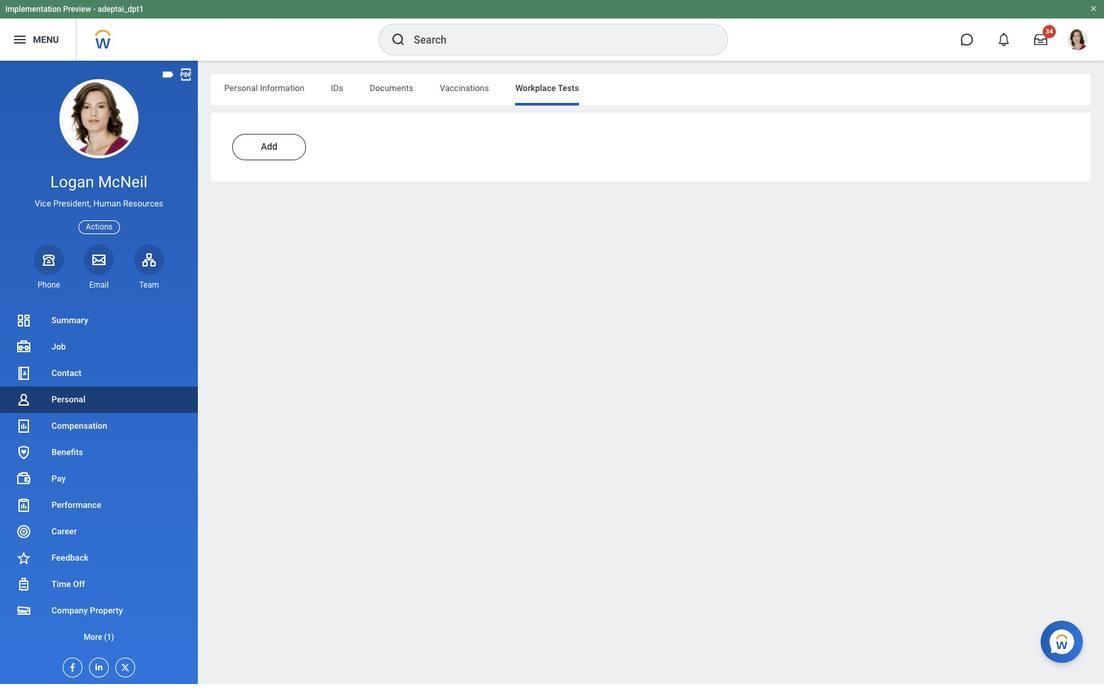 Task type: locate. For each thing, give the bounding box(es) containing it.
personal inside list
[[51, 395, 85, 405]]

resources
[[123, 199, 163, 209]]

feedback link
[[0, 545, 198, 571]]

preview
[[63, 5, 91, 14]]

workplace
[[516, 83, 556, 93]]

performance link
[[0, 492, 198, 519]]

career
[[51, 527, 77, 536]]

facebook image
[[63, 659, 78, 673]]

linkedin image
[[90, 659, 104, 672]]

benefits
[[51, 447, 83, 457]]

career link
[[0, 519, 198, 545]]

more (1) button
[[0, 624, 198, 651]]

vice
[[35, 199, 51, 209]]

documents
[[370, 83, 414, 93]]

0 horizontal spatial personal
[[51, 395, 85, 405]]

0 vertical spatial personal
[[224, 83, 258, 93]]

performance image
[[16, 498, 32, 513]]

phone button
[[34, 245, 64, 290]]

close environment banner image
[[1090, 5, 1098, 13]]

benefits image
[[16, 445, 32, 461]]

phone image
[[40, 252, 58, 268]]

actions button
[[79, 220, 120, 234]]

vaccinations
[[440, 83, 489, 93]]

human
[[93, 199, 121, 209]]

vice president, human resources
[[35, 199, 163, 209]]

company property link
[[0, 598, 198, 624]]

34 button
[[1027, 25, 1056, 54]]

menu button
[[0, 18, 76, 61]]

1 horizontal spatial personal
[[224, 83, 258, 93]]

contact image
[[16, 366, 32, 381]]

view printable version (pdf) image
[[179, 67, 193, 82]]

workplace tests
[[516, 83, 579, 93]]

performance
[[51, 500, 102, 510]]

menu banner
[[0, 0, 1105, 61]]

information
[[260, 83, 305, 93]]

personal
[[224, 83, 258, 93], [51, 395, 85, 405]]

1 vertical spatial personal
[[51, 395, 85, 405]]

personal left the "information"
[[224, 83, 258, 93]]

logan mcneil
[[50, 173, 148, 191]]

list
[[0, 307, 198, 651]]

view team image
[[141, 252, 157, 268]]

job link
[[0, 334, 198, 360]]

implementation
[[5, 5, 61, 14]]

tag image
[[161, 67, 176, 82]]

navigation pane region
[[0, 61, 198, 684]]

team logan mcneil element
[[134, 280, 164, 290]]

add button
[[232, 134, 306, 160]]

benefits link
[[0, 439, 198, 466]]

notifications large image
[[998, 33, 1011, 46]]

pay image
[[16, 471, 32, 487]]

x image
[[116, 659, 131, 673]]

job image
[[16, 339, 32, 355]]

email button
[[84, 245, 114, 290]]

Search Workday  search field
[[414, 25, 700, 54]]

pay
[[51, 474, 66, 484]]

team link
[[134, 245, 164, 290]]

34
[[1046, 28, 1054, 35]]

company
[[51, 606, 88, 616]]

phone logan mcneil element
[[34, 280, 64, 290]]

menu
[[33, 34, 59, 45]]

time off image
[[16, 577, 32, 593]]

personal down contact
[[51, 395, 85, 405]]

property
[[90, 606, 123, 616]]

personal information
[[224, 83, 305, 93]]

(1)
[[104, 633, 114, 642]]

compensation link
[[0, 413, 198, 439]]

company property image
[[16, 603, 32, 619]]

tests
[[558, 83, 579, 93]]

profile logan mcneil image
[[1068, 29, 1089, 53]]

personal for personal information
[[224, 83, 258, 93]]

actions
[[86, 222, 113, 231]]

company property
[[51, 606, 123, 616]]

tab list
[[211, 74, 1091, 106]]

tab list containing personal information
[[211, 74, 1091, 106]]

personal for personal
[[51, 395, 85, 405]]



Task type: describe. For each thing, give the bounding box(es) containing it.
job
[[51, 342, 66, 352]]

-
[[93, 5, 96, 14]]

more
[[84, 633, 102, 642]]

career image
[[16, 524, 32, 540]]

feedback image
[[16, 550, 32, 566]]

president,
[[53, 199, 91, 209]]

email
[[89, 280, 109, 290]]

compensation image
[[16, 418, 32, 434]]

ids
[[331, 83, 343, 93]]

justify image
[[12, 32, 28, 48]]

logan
[[50, 173, 94, 191]]

time off
[[51, 579, 85, 589]]

time off link
[[0, 571, 198, 598]]

list containing summary
[[0, 307, 198, 651]]

compensation
[[51, 421, 107, 431]]

personal image
[[16, 392, 32, 408]]

more (1)
[[84, 633, 114, 642]]

implementation preview -   adeptai_dpt1
[[5, 5, 144, 14]]

contact
[[51, 368, 82, 378]]

inbox large image
[[1035, 33, 1048, 46]]

add
[[261, 141, 278, 152]]

time
[[51, 579, 71, 589]]

team
[[139, 280, 159, 290]]

mcneil
[[98, 173, 148, 191]]

summary link
[[0, 307, 198, 334]]

phone
[[38, 280, 60, 290]]

pay link
[[0, 466, 198, 492]]

search image
[[390, 32, 406, 48]]

email logan mcneil element
[[84, 280, 114, 290]]

mail image
[[91, 252, 107, 268]]

off
[[73, 579, 85, 589]]

summary image
[[16, 313, 32, 329]]

personal link
[[0, 387, 198, 413]]

summary
[[51, 315, 88, 325]]

contact link
[[0, 360, 198, 387]]

feedback
[[51, 553, 89, 563]]

adeptai_dpt1
[[98, 5, 144, 14]]

more (1) button
[[0, 630, 198, 645]]



Task type: vqa. For each thing, say whether or not it's contained in the screenshot.
"Time Off" LINK
yes



